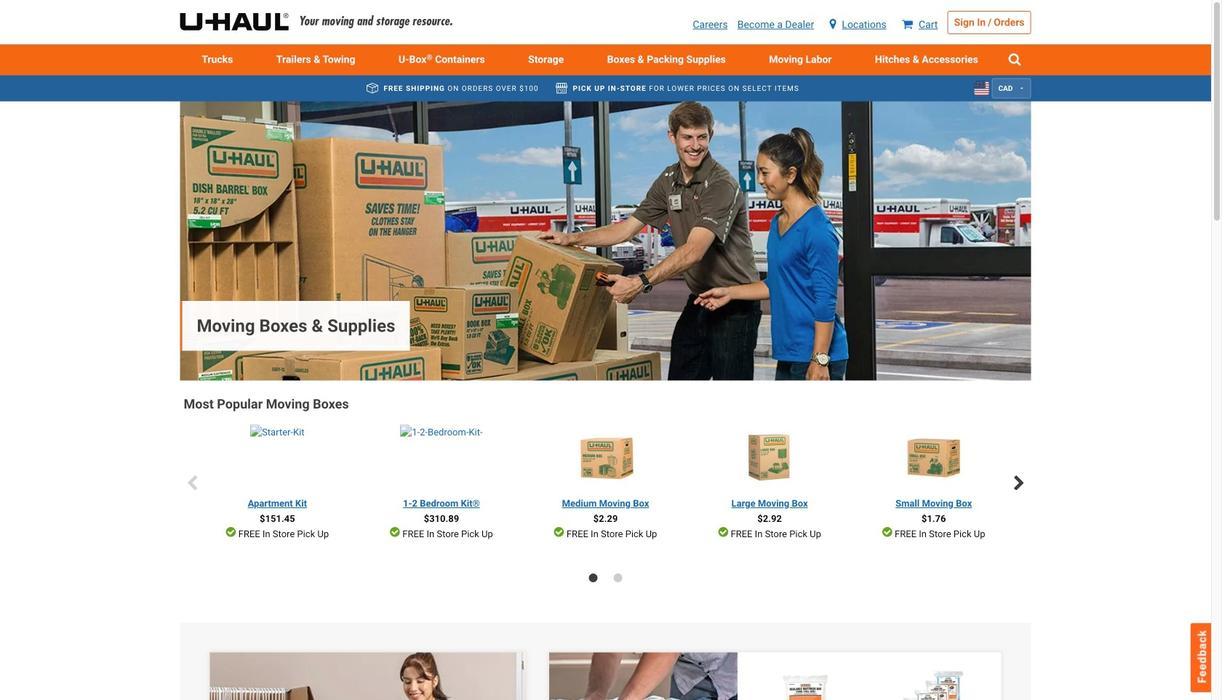 Task type: describe. For each thing, give the bounding box(es) containing it.
5 menu item from the left
[[748, 44, 854, 75]]

large moving box image
[[738, 425, 802, 489]]

slide 2 image
[[614, 574, 622, 583]]

sealable mattress bags for moving image
[[774, 668, 838, 701]]

pickup icon image
[[556, 83, 568, 93]]

mattress bag sets with handles for moving and storage image
[[902, 668, 966, 701]]

6 menu item from the left
[[854, 44, 1000, 75]]

slide 1 image
[[589, 574, 598, 583]]

4 menu item from the left
[[586, 44, 748, 75]]



Task type: vqa. For each thing, say whether or not it's contained in the screenshot.
small moving box image
yes



Task type: locate. For each thing, give the bounding box(es) containing it.
medium moving box image
[[574, 425, 638, 489]]

menu item
[[180, 44, 255, 75], [255, 44, 377, 75], [507, 44, 586, 75], [586, 44, 748, 75], [748, 44, 854, 75], [854, 44, 1000, 75]]

starter kit image
[[250, 425, 305, 489]]

woman unpacking items from moving boxes image
[[210, 653, 592, 701]]

menu
[[180, 44, 1031, 75]]

shipping icon image
[[367, 83, 378, 93]]

2 menu item from the left
[[255, 44, 377, 75]]

people unloading bicycles from an suv's bike rack image
[[180, 101, 1031, 381]]

1 2 bedroom kit image
[[400, 425, 483, 489]]

banner
[[0, 0, 1211, 75], [180, 101, 1031, 381], [209, 652, 592, 701], [549, 653, 762, 701]]

1 menu item from the left
[[180, 44, 255, 75]]

3 menu item from the left
[[507, 44, 586, 75]]

a man covering a mattress with a mattress bag image
[[549, 653, 762, 701]]

small moving box image
[[902, 425, 966, 489]]



